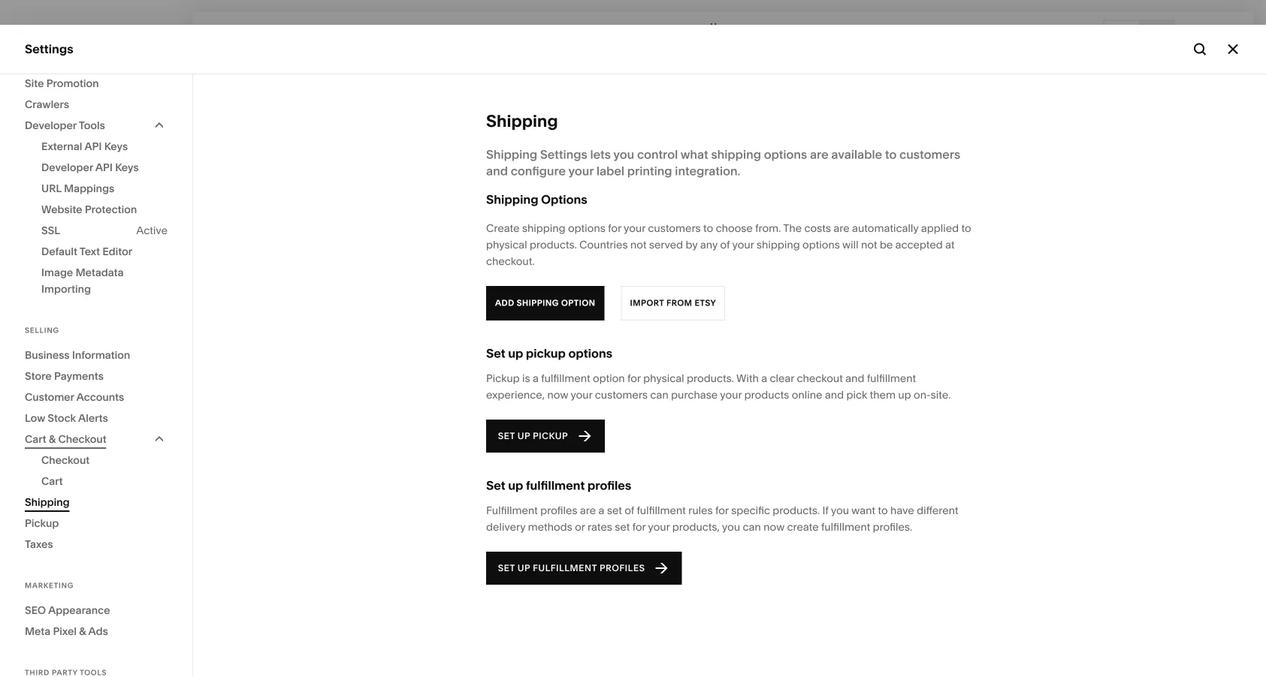 Task type: describe. For each thing, give the bounding box(es) containing it.
set up fulfillment profiles button
[[486, 552, 682, 586]]

cart & checkout link
[[25, 429, 168, 450]]

set up experience,
[[486, 346, 506, 361]]

the
[[783, 222, 802, 235]]

0 vertical spatial set up fulfillment profiles
[[486, 479, 632, 493]]

1 marketing from the top
[[25, 147, 83, 161]]

profiles inside button
[[600, 563, 645, 574]]

create shipping options for your customers to choose from. the costs are automatically applied to physical products. countries not served by any of your shipping options will not be accepted at checkout.
[[486, 222, 972, 268]]

delivery
[[486, 521, 526, 534]]

fulfillment down set up pickup options
[[541, 372, 590, 385]]

stock
[[48, 412, 76, 425]]

shipping options
[[486, 192, 588, 207]]

of inside fulfillment profiles are a set of fulfillment rules for specific products. if you want to have different delivery methods or rates set for your products, you can now create fulfillment profiles.
[[625, 505, 634, 517]]

pickup for set up pickup
[[533, 431, 568, 442]]

cart for cart & checkout
[[25, 433, 46, 446]]

options
[[541, 192, 588, 207]]

seo
[[25, 605, 46, 617]]

them
[[870, 389, 896, 402]]

0 vertical spatial settings
[[25, 42, 73, 56]]

to right applied
[[962, 222, 972, 235]]

marketing link
[[25, 146, 167, 163]]

your up countries
[[624, 222, 646, 235]]

seo appearance link
[[25, 601, 168, 622]]

online
[[792, 389, 823, 402]]

up inside the set up pickup button
[[518, 431, 531, 442]]

fulfillment up them
[[867, 372, 916, 385]]

taxes link
[[25, 534, 168, 555]]

rubyanndersson@gmail.com
[[60, 598, 182, 609]]

automatically
[[852, 222, 919, 235]]

seo appearance
[[25, 605, 110, 617]]

asset library link
[[25, 483, 167, 500]]

your inside shipping settings lets you control what shipping options are available to customers and configure your label printing integration.
[[569, 164, 594, 179]]

accounts
[[76, 391, 124, 404]]

a inside fulfillment profiles are a set of fulfillment rules for specific products. if you want to have different delivery methods or rates set for your products, you can now create fulfillment profiles.
[[599, 505, 605, 517]]

profiles.
[[873, 521, 913, 534]]

set down delivery
[[498, 563, 515, 574]]

now inside fulfillment profiles are a set of fulfillment rules for specific products. if you want to have different delivery methods or rates set for your products, you can now create fulfillment profiles.
[[764, 521, 785, 534]]

2 vertical spatial shipping
[[757, 239, 800, 251]]

you inside shipping settings lets you control what shipping options are available to customers and configure your label printing integration.
[[614, 147, 635, 162]]

cart & checkout button
[[25, 429, 168, 450]]

with
[[737, 372, 759, 385]]

ruby anderson rubyanndersson@gmail.com
[[60, 586, 182, 609]]

active
[[136, 224, 168, 237]]

shipping settings lets you control what shipping options are available to customers and configure your label printing integration.
[[486, 147, 961, 179]]

1 vertical spatial &
[[79, 626, 86, 639]]

fulfillment profiles are a set of fulfillment rules for specific products. if you want to have different delivery methods or rates set for your products, you can now create fulfillment profiles.
[[486, 505, 959, 534]]

customers inside "create shipping options for your customers to choose from. the costs are automatically applied to physical products. countries not served by any of your shipping options will not be accepted at checkout."
[[648, 222, 701, 235]]

your inside fulfillment profiles are a set of fulfillment rules for specific products. if you want to have different delivery methods or rates set for your products, you can now create fulfillment profiles.
[[648, 521, 670, 534]]

meta pixel & ads
[[25, 626, 108, 639]]

any
[[700, 239, 718, 251]]

are inside "create shipping options for your customers to choose from. the costs are automatically applied to physical products. countries not served by any of your shipping options will not be accepted at checkout."
[[834, 222, 850, 235]]

customers inside shipping settings lets you control what shipping options are available to customers and configure your label printing integration.
[[900, 147, 961, 162]]

default
[[41, 245, 77, 258]]

low
[[25, 412, 45, 425]]

on-
[[914, 389, 931, 402]]

developer tools link
[[25, 115, 168, 136]]

physical inside "create shipping options for your customers to choose from. the costs are automatically applied to physical products. countries not served by any of your shipping options will not be accepted at checkout."
[[486, 239, 527, 251]]

cart for cart
[[41, 475, 63, 488]]

external
[[41, 140, 82, 153]]

0 vertical spatial profiles
[[588, 479, 632, 493]]

website link
[[25, 92, 167, 110]]

for right 'rules'
[[716, 505, 729, 517]]

configure
[[511, 164, 566, 179]]

option
[[593, 372, 625, 385]]

import
[[630, 298, 664, 309]]

url mappings
[[41, 182, 114, 195]]

website protection link
[[41, 199, 168, 220]]

acuity
[[25, 227, 61, 241]]

up inside the set up fulfillment profiles button
[[518, 563, 531, 574]]

integration.
[[675, 164, 741, 179]]

keys for developer api keys
[[115, 161, 139, 174]]

choose
[[716, 222, 753, 235]]

customer accounts
[[25, 391, 124, 404]]

ssl
[[41, 224, 60, 237]]

up up is
[[508, 346, 523, 361]]

1 horizontal spatial and
[[825, 389, 844, 402]]

promotion
[[46, 77, 99, 90]]

2 horizontal spatial a
[[762, 372, 768, 385]]

for right "rates"
[[633, 521, 646, 534]]

checkout
[[797, 372, 843, 385]]

for inside "create shipping options for your customers to choose from. the costs are automatically applied to physical products. countries not served by any of your shipping options will not be accepted at checkout."
[[608, 222, 622, 235]]

and for set up pickup options
[[846, 372, 865, 385]]

0 vertical spatial set
[[607, 505, 622, 517]]

printing
[[627, 164, 672, 179]]

pickup for pickup is a fulfillment option for physical products. with a clear checkout and fulfillment experience, now your customers can purchase your products online and pick them up on-site.
[[486, 372, 520, 385]]

rates
[[588, 521, 612, 534]]

store
[[25, 370, 52, 383]]

create
[[787, 521, 819, 534]]

analytics
[[25, 200, 78, 215]]

api for external
[[84, 140, 102, 153]]

accepted
[[896, 239, 943, 251]]

protection
[[85, 203, 137, 216]]

developer tools button
[[25, 115, 168, 136]]

by
[[686, 239, 698, 251]]

fulfillment up products,
[[637, 505, 686, 517]]

set up fulfillment
[[486, 479, 506, 493]]

shipping inside shipping settings lets you control what shipping options are available to customers and configure your label printing integration.
[[486, 147, 538, 162]]

appearance
[[48, 605, 110, 617]]

selling inside "link"
[[25, 120, 64, 135]]

lets
[[590, 147, 611, 162]]

scheduling
[[64, 227, 129, 241]]

business
[[25, 349, 70, 362]]

alerts
[[78, 412, 108, 425]]

are inside fulfillment profiles are a set of fulfillment rules for specific products. if you want to have different delivery methods or rates set for your products, you can now create fulfillment profiles.
[[580, 505, 596, 517]]

api for developer
[[95, 161, 113, 174]]

store payments
[[25, 370, 104, 383]]

your down choose
[[732, 239, 754, 251]]

customers inside 'pickup is a fulfillment option for physical products. with a clear checkout and fulfillment experience, now your customers can purchase your products online and pick them up on-site.'
[[595, 389, 648, 402]]

physical inside 'pickup is a fulfillment option for physical products. with a clear checkout and fulfillment experience, now your customers can purchase your products online and pick them up on-site.'
[[643, 372, 684, 385]]

1 vertical spatial checkout
[[41, 454, 90, 467]]

clear
[[770, 372, 795, 385]]

default text editor link
[[41, 241, 168, 262]]

editor
[[102, 245, 132, 258]]

to up any on the top right
[[704, 222, 713, 235]]

mappings
[[64, 182, 114, 195]]

ads
[[88, 626, 108, 639]]

acuity scheduling
[[25, 227, 129, 241]]

purchase
[[671, 389, 718, 402]]

checkout.
[[486, 255, 535, 268]]

products. inside fulfillment profiles are a set of fulfillment rules for specific products. if you want to have different delivery methods or rates set for your products, you can now create fulfillment profiles.
[[773, 505, 820, 517]]

fulfillment inside button
[[533, 563, 597, 574]]

1 vertical spatial you
[[831, 505, 849, 517]]

can inside fulfillment profiles are a set of fulfillment rules for specific products. if you want to have different delivery methods or rates set for your products, you can now create fulfillment profiles.
[[743, 521, 761, 534]]

products. inside "create shipping options for your customers to choose from. the costs are automatically applied to physical products. countries not served by any of your shipping options will not be accepted at checkout."
[[530, 239, 577, 251]]

url mappings link
[[41, 178, 168, 199]]

meta pixel & ads link
[[25, 622, 168, 643]]

acuity scheduling link
[[25, 226, 167, 244]]

library
[[60, 483, 100, 498]]

up up fulfillment
[[508, 479, 523, 493]]

import from etsy
[[630, 298, 716, 309]]

set up pickup button
[[486, 420, 605, 453]]

url
[[41, 182, 61, 195]]

developer api keys link
[[41, 157, 168, 178]]

website for website
[[25, 93, 72, 108]]

site
[[25, 77, 44, 90]]

your down with on the bottom right
[[720, 389, 742, 402]]

set up pickup options
[[486, 346, 613, 361]]

options down costs
[[803, 239, 840, 251]]



Task type: locate. For each thing, give the bounding box(es) containing it.
analytics link
[[25, 199, 167, 217]]

1 vertical spatial set
[[615, 521, 630, 534]]

profiles up "rates"
[[588, 479, 632, 493]]

keys up developer api keys link
[[104, 140, 128, 153]]

customers right available
[[900, 147, 961, 162]]

asset
[[25, 483, 57, 498]]

1 vertical spatial api
[[95, 161, 113, 174]]

0 vertical spatial pickup
[[486, 372, 520, 385]]

a
[[533, 372, 539, 385], [762, 372, 768, 385], [599, 505, 605, 517]]

external api keys link
[[41, 136, 168, 157]]

set up "rates"
[[607, 505, 622, 517]]

developer for developer api keys
[[41, 161, 93, 174]]

profiles down "rates"
[[600, 563, 645, 574]]

of
[[720, 239, 730, 251], [625, 505, 634, 517]]

1 vertical spatial physical
[[643, 372, 684, 385]]

0 horizontal spatial are
[[580, 505, 596, 517]]

of inside "create shipping options for your customers to choose from. the costs are automatically applied to physical products. countries not served by any of your shipping options will not be accepted at checkout."
[[720, 239, 730, 251]]

cart inside dropdown button
[[25, 433, 46, 446]]

keys up url mappings link
[[115, 161, 139, 174]]

information
[[72, 349, 130, 362]]

keys inside external api keys link
[[104, 140, 128, 153]]

2 marketing from the top
[[25, 582, 74, 591]]

physical up checkout.
[[486, 239, 527, 251]]

and up pick
[[846, 372, 865, 385]]

1 vertical spatial marketing
[[25, 582, 74, 591]]

contacts link
[[25, 172, 167, 190]]

etsy
[[695, 298, 716, 309]]

0 vertical spatial you
[[614, 147, 635, 162]]

pickup down experience,
[[533, 431, 568, 442]]

default text editor
[[41, 245, 132, 258]]

1 vertical spatial settings
[[540, 147, 588, 162]]

options inside shipping settings lets you control what shipping options are available to customers and configure your label printing integration.
[[764, 147, 807, 162]]

website down url
[[41, 203, 82, 216]]

customer
[[25, 391, 74, 404]]

are left available
[[810, 147, 829, 162]]

cart
[[25, 433, 46, 446], [41, 475, 63, 488]]

to up the profiles.
[[878, 505, 888, 517]]

not
[[631, 239, 647, 251], [861, 239, 878, 251]]

0 horizontal spatial of
[[625, 505, 634, 517]]

1 vertical spatial pickup
[[533, 431, 568, 442]]

now inside 'pickup is a fulfillment option for physical products. with a clear checkout and fulfillment experience, now your customers can purchase your products online and pick them up on-site.'
[[547, 389, 568, 402]]

pickup link
[[25, 513, 168, 534]]

up down delivery
[[518, 563, 531, 574]]

pickup up is
[[526, 346, 566, 361]]

0 vertical spatial developer
[[25, 119, 77, 132]]

checkout
[[58, 433, 107, 446], [41, 454, 90, 467]]

a right with on the bottom right
[[762, 372, 768, 385]]

products.
[[530, 239, 577, 251], [687, 372, 734, 385], [773, 505, 820, 517]]

pickup inside 'pickup is a fulfillment option for physical products. with a clear checkout and fulfillment experience, now your customers can purchase your products online and pick them up on-site.'
[[486, 372, 520, 385]]

profiles inside fulfillment profiles are a set of fulfillment rules for specific products. if you want to have different delivery methods or rates set for your products, you can now create fulfillment profiles.
[[540, 505, 578, 517]]

site.
[[931, 389, 951, 402]]

your down lets
[[569, 164, 594, 179]]

business information
[[25, 349, 130, 362]]

2 vertical spatial and
[[825, 389, 844, 402]]

0 vertical spatial website
[[25, 93, 72, 108]]

0 vertical spatial api
[[84, 140, 102, 153]]

pickup for pickup
[[25, 517, 59, 530]]

1 horizontal spatial a
[[599, 505, 605, 517]]

help link
[[25, 536, 52, 552]]

marketing
[[25, 147, 83, 161], [25, 582, 74, 591]]

site promotion
[[25, 77, 99, 90]]

1 vertical spatial profiles
[[540, 505, 578, 517]]

fulfillment down want
[[821, 521, 871, 534]]

up
[[508, 346, 523, 361], [898, 389, 911, 402], [518, 431, 531, 442], [508, 479, 523, 493], [518, 563, 531, 574]]

1 horizontal spatial pickup
[[486, 372, 520, 385]]

& inside dropdown button
[[49, 433, 56, 446]]

1 horizontal spatial you
[[722, 521, 740, 534]]

settings down asset
[[25, 510, 72, 525]]

1 vertical spatial customers
[[648, 222, 701, 235]]

2 horizontal spatial products.
[[773, 505, 820, 517]]

asset library
[[25, 483, 100, 498]]

2 vertical spatial are
[[580, 505, 596, 517]]

pickup up experience,
[[486, 372, 520, 385]]

0 horizontal spatial now
[[547, 389, 568, 402]]

selling link
[[25, 119, 167, 137]]

0 vertical spatial checkout
[[58, 433, 107, 446]]

external api keys
[[41, 140, 128, 153]]

pickup inside button
[[533, 431, 568, 442]]

shipping inside shipping settings lets you control what shipping options are available to customers and configure your label printing integration.
[[711, 147, 761, 162]]

1 vertical spatial now
[[764, 521, 785, 534]]

1 vertical spatial selling
[[25, 326, 59, 335]]

business information link
[[25, 345, 168, 366]]

settings up the "site promotion"
[[25, 42, 73, 56]]

1 vertical spatial are
[[834, 222, 850, 235]]

1 vertical spatial of
[[625, 505, 634, 517]]

for inside 'pickup is a fulfillment option for physical products. with a clear checkout and fulfillment experience, now your customers can purchase your products online and pick them up on-site.'
[[628, 372, 641, 385]]

0 vertical spatial cart
[[25, 433, 46, 446]]

0 vertical spatial pickup
[[526, 346, 566, 361]]

physical up purchase
[[643, 372, 684, 385]]

customers down option
[[595, 389, 648, 402]]

0 horizontal spatial not
[[631, 239, 647, 251]]

options left available
[[764, 147, 807, 162]]

1 vertical spatial pickup
[[25, 517, 59, 530]]

your down set up pickup options
[[571, 389, 593, 402]]

& left "ads"
[[79, 626, 86, 639]]

products. up checkout.
[[530, 239, 577, 251]]

up left on-
[[898, 389, 911, 402]]

add shipping option button
[[486, 286, 605, 321]]

0 vertical spatial &
[[49, 433, 56, 446]]

or
[[575, 521, 585, 534]]

checkout inside dropdown button
[[58, 433, 107, 446]]

add shipping option
[[495, 298, 596, 309]]

settings up configure
[[540, 147, 588, 162]]

1 horizontal spatial products.
[[687, 372, 734, 385]]

0 vertical spatial products.
[[530, 239, 577, 251]]

1 vertical spatial developer
[[41, 161, 93, 174]]

developer down external
[[41, 161, 93, 174]]

1 horizontal spatial are
[[810, 147, 829, 162]]

cart link
[[41, 471, 168, 492]]

0 horizontal spatial a
[[533, 372, 539, 385]]

api down external api keys link
[[95, 161, 113, 174]]

set up fulfillment profiles down or
[[498, 563, 645, 574]]

your left products,
[[648, 521, 670, 534]]

2 horizontal spatial you
[[831, 505, 849, 517]]

keys inside developer api keys link
[[115, 161, 139, 174]]

customers up served
[[648, 222, 701, 235]]

and left configure
[[486, 164, 508, 179]]

2 vertical spatial profiles
[[600, 563, 645, 574]]

1 horizontal spatial &
[[79, 626, 86, 639]]

can left purchase
[[650, 389, 669, 402]]

1 horizontal spatial of
[[720, 239, 730, 251]]

at
[[946, 239, 955, 251]]

to right available
[[885, 147, 897, 162]]

0 horizontal spatial can
[[650, 389, 669, 402]]

rules
[[689, 505, 713, 517]]

meta
[[25, 626, 51, 639]]

0 horizontal spatial products.
[[530, 239, 577, 251]]

will
[[843, 239, 859, 251]]

marketing up contacts
[[25, 147, 83, 161]]

not left be
[[861, 239, 878, 251]]

can inside 'pickup is a fulfillment option for physical products. with a clear checkout and fulfillment experience, now your customers can purchase your products online and pick them up on-site.'
[[650, 389, 669, 402]]

home
[[710, 21, 736, 32]]

1 vertical spatial set up fulfillment profiles
[[498, 563, 645, 574]]

2 vertical spatial products.
[[773, 505, 820, 517]]

fulfillment down or
[[533, 563, 597, 574]]

2 vertical spatial customers
[[595, 389, 648, 402]]

1 vertical spatial website
[[41, 203, 82, 216]]

profiles up methods
[[540, 505, 578, 517]]

up down experience,
[[518, 431, 531, 442]]

0 horizontal spatial &
[[49, 433, 56, 446]]

1 selling from the top
[[25, 120, 64, 135]]

checkout down alerts
[[58, 433, 107, 446]]

selling up the business
[[25, 326, 59, 335]]

cart down low
[[25, 433, 46, 446]]

set right "rates"
[[615, 521, 630, 534]]

settings inside shipping settings lets you control what shipping options are available to customers and configure your label printing integration.
[[540, 147, 588, 162]]

0 horizontal spatial pickup
[[25, 517, 59, 530]]

you up label
[[614, 147, 635, 162]]

are inside shipping settings lets you control what shipping options are available to customers and configure your label printing integration.
[[810, 147, 829, 162]]

1 vertical spatial products.
[[687, 372, 734, 385]]

fulfillment
[[541, 372, 590, 385], [867, 372, 916, 385], [526, 479, 585, 493], [637, 505, 686, 517], [821, 521, 871, 534], [533, 563, 597, 574]]

pickup for set up pickup options
[[526, 346, 566, 361]]

text
[[79, 245, 100, 258]]

tools
[[79, 119, 105, 132]]

set up fulfillment profiles
[[486, 479, 632, 493], [498, 563, 645, 574]]

methods
[[528, 521, 573, 534]]

shipping down from.
[[757, 239, 800, 251]]

1 horizontal spatial can
[[743, 521, 761, 534]]

and inside shipping settings lets you control what shipping options are available to customers and configure your label printing integration.
[[486, 164, 508, 179]]

2 vertical spatial settings
[[25, 510, 72, 525]]

settings link
[[25, 509, 167, 527]]

a right is
[[533, 372, 539, 385]]

0 horizontal spatial and
[[486, 164, 508, 179]]

0 vertical spatial of
[[720, 239, 730, 251]]

set up fulfillment profiles up methods
[[486, 479, 632, 493]]

crawlers link
[[25, 94, 168, 115]]

and down checkout
[[825, 389, 844, 402]]

keys for external api keys
[[104, 140, 128, 153]]

options
[[764, 147, 807, 162], [568, 222, 606, 235], [803, 239, 840, 251], [569, 346, 613, 361]]

set up fulfillment profiles inside the set up fulfillment profiles button
[[498, 563, 645, 574]]

customers
[[900, 147, 961, 162], [648, 222, 701, 235], [595, 389, 648, 402]]

cart down cart & checkout at the left of the page
[[41, 475, 63, 488]]

options up option
[[569, 346, 613, 361]]

to inside fulfillment profiles are a set of fulfillment rules for specific products. if you want to have different delivery methods or rates set for your products, you can now create fulfillment profiles.
[[878, 505, 888, 517]]

label
[[597, 164, 625, 179]]

0 vertical spatial marketing
[[25, 147, 83, 161]]

1 vertical spatial and
[[846, 372, 865, 385]]

cart & checkout
[[25, 433, 107, 446]]

1 horizontal spatial physical
[[643, 372, 684, 385]]

set down experience,
[[498, 431, 515, 442]]

developer for developer tools
[[25, 119, 77, 132]]

0 horizontal spatial you
[[614, 147, 635, 162]]

checkout down cart & checkout at the left of the page
[[41, 454, 90, 467]]

served
[[649, 239, 683, 251]]

set up pickup
[[498, 431, 568, 442]]

tab list
[[1105, 21, 1174, 45]]

now right experience,
[[547, 389, 568, 402]]

specific
[[731, 505, 770, 517]]

developer down crawlers
[[25, 119, 77, 132]]

for right option
[[628, 372, 641, 385]]

physical
[[486, 239, 527, 251], [643, 372, 684, 385]]

to inside shipping settings lets you control what shipping options are available to customers and configure your label printing integration.
[[885, 147, 897, 162]]

create
[[486, 222, 520, 235]]

for up countries
[[608, 222, 622, 235]]

a up "rates"
[[599, 505, 605, 517]]

2 selling from the top
[[25, 326, 59, 335]]

2 vertical spatial you
[[722, 521, 740, 534]]

options up countries
[[568, 222, 606, 235]]

api
[[84, 140, 102, 153], [95, 161, 113, 174]]

pickup up help
[[25, 517, 59, 530]]

can down specific
[[743, 521, 761, 534]]

products. up "create"
[[773, 505, 820, 517]]

available
[[832, 147, 883, 162]]

fulfillment
[[486, 505, 538, 517]]

1 horizontal spatial not
[[861, 239, 878, 251]]

website protection
[[41, 203, 137, 216]]

you down specific
[[722, 521, 740, 534]]

up inside 'pickup is a fulfillment option for physical products. with a clear checkout and fulfillment experience, now your customers can purchase your products online and pick them up on-site.'
[[898, 389, 911, 402]]

2 horizontal spatial are
[[834, 222, 850, 235]]

& down stock
[[49, 433, 56, 446]]

products. up purchase
[[687, 372, 734, 385]]

pickup
[[486, 372, 520, 385], [25, 517, 59, 530]]

0 vertical spatial and
[[486, 164, 508, 179]]

of right any on the top right
[[720, 239, 730, 251]]

0 vertical spatial physical
[[486, 239, 527, 251]]

website down the "site promotion"
[[25, 93, 72, 108]]

1 vertical spatial shipping
[[522, 222, 566, 235]]

now down specific
[[764, 521, 785, 534]]

0 vertical spatial customers
[[900, 147, 961, 162]]

0 vertical spatial selling
[[25, 120, 64, 135]]

from
[[667, 298, 693, 309]]

2 not from the left
[[861, 239, 878, 251]]

developer
[[25, 119, 77, 132], [41, 161, 93, 174]]

are up or
[[580, 505, 596, 517]]

0 horizontal spatial physical
[[486, 239, 527, 251]]

want
[[852, 505, 876, 517]]

you right "if"
[[831, 505, 849, 517]]

0 vertical spatial shipping
[[711, 147, 761, 162]]

2 horizontal spatial and
[[846, 372, 865, 385]]

marketing up seo at the bottom left
[[25, 582, 74, 591]]

fulfillment up methods
[[526, 479, 585, 493]]

selling down crawlers
[[25, 120, 64, 135]]

1 vertical spatial keys
[[115, 161, 139, 174]]

low stock alerts
[[25, 412, 108, 425]]

0 vertical spatial now
[[547, 389, 568, 402]]

be
[[880, 239, 893, 251]]

contacts
[[25, 173, 77, 188]]

1 vertical spatial cart
[[41, 475, 63, 488]]

and for shipping
[[486, 164, 508, 179]]

option
[[561, 298, 596, 309]]

developer inside dropdown button
[[25, 119, 77, 132]]

0 vertical spatial are
[[810, 147, 829, 162]]

of left 'rules'
[[625, 505, 634, 517]]

website for website protection
[[41, 203, 82, 216]]

ruby
[[60, 586, 81, 597]]

to
[[885, 147, 897, 162], [704, 222, 713, 235], [962, 222, 972, 235], [878, 505, 888, 517]]

are up will
[[834, 222, 850, 235]]

0 vertical spatial keys
[[104, 140, 128, 153]]

1 not from the left
[[631, 239, 647, 251]]

products. inside 'pickup is a fulfillment option for physical products. with a clear checkout and fulfillment experience, now your customers can purchase your products online and pick them up on-site.'
[[687, 372, 734, 385]]

shipping inside button
[[517, 298, 559, 309]]

1 vertical spatial can
[[743, 521, 761, 534]]

1 horizontal spatial now
[[764, 521, 785, 534]]

not left served
[[631, 239, 647, 251]]

api down selling "link"
[[84, 140, 102, 153]]

shipping up integration.
[[711, 147, 761, 162]]

0 vertical spatial can
[[650, 389, 669, 402]]

shipping down shipping options
[[522, 222, 566, 235]]

control
[[637, 147, 678, 162]]

set
[[607, 505, 622, 517], [615, 521, 630, 534]]

shipping link
[[25, 492, 168, 513]]



Task type: vqa. For each thing, say whether or not it's contained in the screenshot.
Contacts
yes



